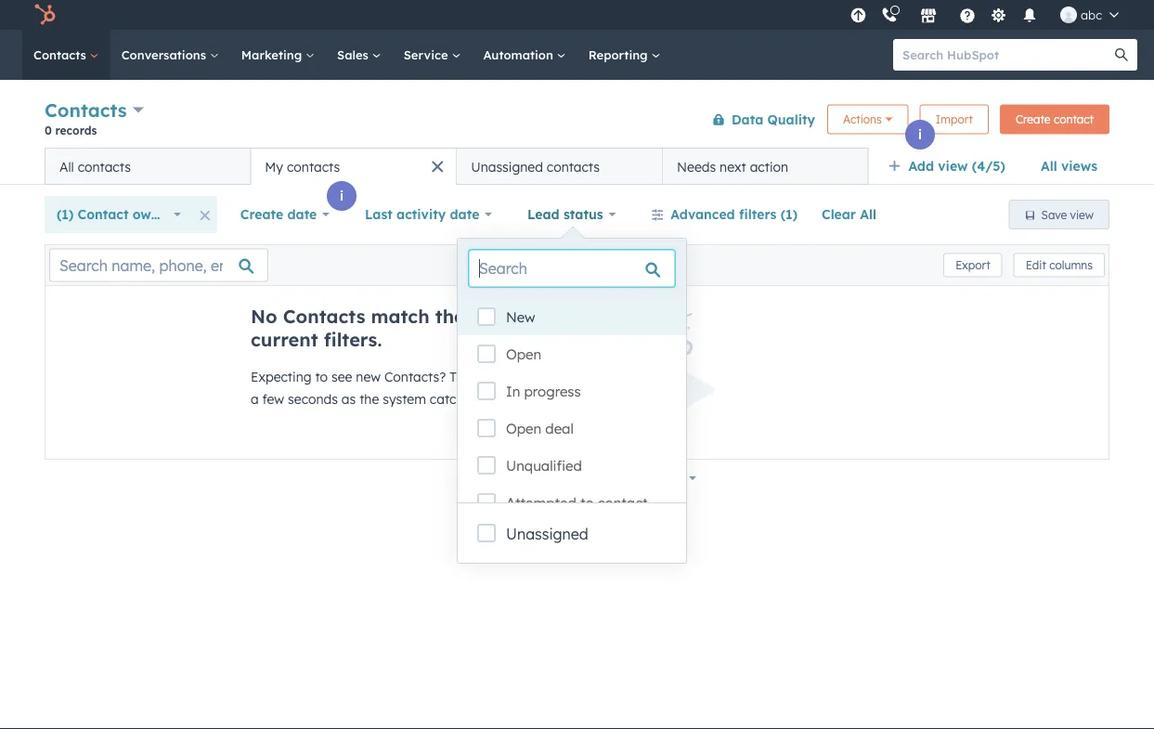 Task type: locate. For each thing, give the bounding box(es) containing it.
open up in
[[506, 346, 542, 363]]

1 horizontal spatial create
[[1016, 112, 1051, 126]]

25 per page button
[[594, 460, 709, 497]]

0 horizontal spatial the
[[360, 391, 379, 407]]

open
[[506, 346, 542, 363], [506, 420, 542, 438]]

pagination navigation
[[446, 466, 594, 491]]

0 vertical spatial view
[[939, 158, 969, 174]]

clear all
[[822, 206, 877, 223]]

(1) contact owner
[[57, 206, 173, 223]]

1 vertical spatial unassigned
[[506, 525, 589, 543]]

0 vertical spatial contact
[[1054, 112, 1094, 126]]

deal
[[546, 420, 574, 438]]

as
[[342, 391, 356, 407]]

to inside list box
[[581, 494, 594, 512]]

i button up add
[[906, 120, 936, 150]]

open left deal
[[506, 420, 542, 438]]

edit
[[1026, 258, 1047, 272]]

contacts
[[33, 47, 90, 62], [45, 98, 127, 122], [283, 305, 366, 328]]

view for add
[[939, 158, 969, 174]]

abc button
[[1050, 0, 1131, 30]]

contacts?
[[385, 369, 446, 385]]

date down my contacts
[[288, 206, 317, 223]]

1 vertical spatial i
[[340, 188, 344, 204]]

search image
[[1116, 48, 1129, 61]]

system
[[383, 391, 426, 407]]

list box containing new
[[458, 298, 687, 521]]

create down the my
[[240, 206, 284, 223]]

progress
[[524, 383, 581, 400]]

view for save
[[1071, 208, 1094, 222]]

0
[[45, 123, 52, 137]]

2 vertical spatial contacts
[[283, 305, 366, 328]]

unassigned contacts button
[[457, 148, 663, 185]]

2 open from the top
[[506, 420, 542, 438]]

1 open from the top
[[506, 346, 542, 363]]

all
[[1041, 158, 1058, 174], [59, 158, 74, 175], [861, 206, 877, 223]]

conversations link
[[110, 30, 230, 80]]

0 horizontal spatial contacts
[[78, 158, 131, 175]]

contact
[[78, 206, 129, 223]]

contacts down "hubspot" link
[[33, 47, 90, 62]]

(1) contact owner button
[[45, 196, 193, 233]]

contacts up records
[[45, 98, 127, 122]]

view right add
[[939, 158, 969, 174]]

0 records
[[45, 123, 97, 137]]

the
[[436, 305, 465, 328], [360, 391, 379, 407]]

view inside button
[[1071, 208, 1094, 222]]

lead
[[528, 206, 560, 223]]

needs next action
[[677, 158, 789, 175]]

(1)
[[57, 206, 74, 223], [781, 206, 798, 223]]

1 (1) from the left
[[57, 206, 74, 223]]

to down next button
[[581, 494, 594, 512]]

contact inside list box
[[598, 494, 648, 512]]

save
[[1042, 208, 1068, 222]]

1 vertical spatial create
[[240, 206, 284, 223]]

unassigned
[[471, 158, 543, 175], [506, 525, 589, 543]]

contacts down records
[[78, 158, 131, 175]]

contact down 25
[[598, 494, 648, 512]]

Search name, phone, email addresses, or company search field
[[49, 249, 268, 282]]

unassigned up lead
[[471, 158, 543, 175]]

3 contacts from the left
[[547, 158, 600, 175]]

view right save
[[1071, 208, 1094, 222]]

1 vertical spatial contacts
[[45, 98, 127, 122]]

1 vertical spatial contact
[[598, 494, 648, 512]]

expecting
[[251, 369, 312, 385]]

Search search field
[[469, 250, 675, 287]]

1 vertical spatial the
[[360, 391, 379, 407]]

0 vertical spatial create
[[1016, 112, 1051, 126]]

2 (1) from the left
[[781, 206, 798, 223]]

0 horizontal spatial contact
[[598, 494, 648, 512]]

1 date from the left
[[288, 206, 317, 223]]

1 contacts from the left
[[78, 158, 131, 175]]

0 vertical spatial the
[[436, 305, 465, 328]]

settings image
[[991, 8, 1008, 25]]

again
[[472, 369, 507, 385]]

0 horizontal spatial create
[[240, 206, 284, 223]]

unassigned contacts
[[471, 158, 600, 175]]

unassigned for unassigned contacts
[[471, 158, 543, 175]]

1 horizontal spatial i
[[919, 126, 923, 143]]

save view
[[1042, 208, 1094, 222]]

1 vertical spatial view
[[1071, 208, 1094, 222]]

0 horizontal spatial view
[[939, 158, 969, 174]]

0 horizontal spatial all
[[59, 158, 74, 175]]

notifications button
[[1015, 0, 1046, 30]]

2 date from the left
[[450, 206, 480, 223]]

1 horizontal spatial (1)
[[781, 206, 798, 223]]

to inside the expecting to see new contacts? try again in a few seconds as the system catches up.
[[315, 369, 328, 385]]

conversations
[[121, 47, 210, 62]]

to left see
[[315, 369, 328, 385]]

1 vertical spatial i button
[[327, 181, 357, 211]]

new
[[356, 369, 381, 385]]

contacts inside "button"
[[287, 158, 340, 175]]

0 horizontal spatial to
[[315, 369, 328, 385]]

0 vertical spatial open
[[506, 346, 542, 363]]

views
[[1062, 158, 1098, 174]]

calling icon image
[[882, 7, 898, 24]]

all right clear
[[861, 206, 877, 223]]

save view button
[[1009, 200, 1110, 229]]

contacts down the contacts banner
[[547, 158, 600, 175]]

0 vertical spatial unassigned
[[471, 158, 543, 175]]

service
[[404, 47, 452, 62]]

1 horizontal spatial contact
[[1054, 112, 1094, 126]]

columns
[[1050, 258, 1093, 272]]

edit columns
[[1026, 258, 1093, 272]]

lead status
[[528, 206, 604, 223]]

status
[[564, 206, 604, 223]]

open for open
[[506, 346, 542, 363]]

in
[[506, 383, 521, 400]]

advanced filters (1)
[[671, 206, 798, 223]]

create inside create contact button
[[1016, 112, 1051, 126]]

i up add
[[919, 126, 923, 143]]

view
[[939, 158, 969, 174], [1071, 208, 1094, 222]]

records
[[55, 123, 97, 137]]

0 horizontal spatial i button
[[327, 181, 357, 211]]

1 horizontal spatial view
[[1071, 208, 1094, 222]]

activity
[[397, 206, 446, 223]]

0 vertical spatial i
[[919, 126, 923, 143]]

view inside popup button
[[939, 158, 969, 174]]

list box
[[458, 298, 687, 521]]

in
[[511, 369, 521, 385]]

i button
[[906, 120, 936, 150], [327, 181, 357, 211]]

marketplaces image
[[921, 8, 937, 25]]

contact up all views on the right top of the page
[[1054, 112, 1094, 126]]

all left views
[[1041, 158, 1058, 174]]

(1) right filters
[[781, 206, 798, 223]]

add view (4/5)
[[909, 158, 1006, 174]]

export button
[[944, 253, 1003, 277]]

to for attempted
[[581, 494, 594, 512]]

create inside create date popup button
[[240, 206, 284, 223]]

clear
[[822, 206, 857, 223]]

edit columns button
[[1014, 253, 1106, 277]]

a
[[251, 391, 259, 407]]

1 horizontal spatial to
[[581, 494, 594, 512]]

no
[[251, 305, 278, 328]]

i down my contacts "button"
[[340, 188, 344, 204]]

unassigned down the attempted
[[506, 525, 589, 543]]

0 vertical spatial to
[[315, 369, 328, 385]]

create date button
[[228, 196, 342, 233]]

(1) left contact
[[57, 206, 74, 223]]

all down 0 records
[[59, 158, 74, 175]]

the right match
[[436, 305, 465, 328]]

contacts inside no contacts match the current filters.
[[283, 305, 366, 328]]

1 vertical spatial to
[[581, 494, 594, 512]]

date right activity at the top of the page
[[450, 206, 480, 223]]

create
[[1016, 112, 1051, 126], [240, 206, 284, 223]]

search button
[[1106, 39, 1138, 71]]

i for the right i button
[[919, 126, 923, 143]]

1 horizontal spatial contacts
[[287, 158, 340, 175]]

1 vertical spatial open
[[506, 420, 542, 438]]

0 horizontal spatial i
[[340, 188, 344, 204]]

my contacts button
[[251, 148, 457, 185]]

hubspot image
[[33, 4, 56, 26]]

filters.
[[324, 328, 382, 351]]

0 horizontal spatial (1)
[[57, 206, 74, 223]]

data quality button
[[700, 101, 817, 138]]

0 vertical spatial i button
[[906, 120, 936, 150]]

to for expecting
[[315, 369, 328, 385]]

0 horizontal spatial date
[[288, 206, 317, 223]]

contacts right no at left top
[[283, 305, 366, 328]]

i button left last
[[327, 181, 357, 211]]

open deal
[[506, 420, 574, 438]]

1 horizontal spatial date
[[450, 206, 480, 223]]

export
[[956, 258, 991, 272]]

unassigned inside unassigned contacts button
[[471, 158, 543, 175]]

all contacts
[[59, 158, 131, 175]]

service link
[[393, 30, 472, 80]]

i for left i button
[[340, 188, 344, 204]]

1 horizontal spatial the
[[436, 305, 465, 328]]

2 contacts from the left
[[287, 158, 340, 175]]

upgrade image
[[851, 8, 867, 25]]

2 horizontal spatial contacts
[[547, 158, 600, 175]]

contacts for unassigned contacts
[[547, 158, 600, 175]]

2 horizontal spatial all
[[1041, 158, 1058, 174]]

all views
[[1041, 158, 1098, 174]]

to
[[315, 369, 328, 385], [581, 494, 594, 512]]

the right as
[[360, 391, 379, 407]]

Search HubSpot search field
[[894, 39, 1121, 71]]

advanced filters (1) button
[[640, 196, 810, 233]]

contacts right the my
[[287, 158, 340, 175]]

create up all views on the right top of the page
[[1016, 112, 1051, 126]]

create for create contact
[[1016, 112, 1051, 126]]

last activity date
[[365, 206, 480, 223]]

0 vertical spatial contacts
[[33, 47, 90, 62]]



Task type: describe. For each thing, give the bounding box(es) containing it.
unassigned for unassigned
[[506, 525, 589, 543]]

attempted to contact
[[506, 494, 648, 512]]

reporting
[[589, 47, 652, 62]]

the inside no contacts match the current filters.
[[436, 305, 465, 328]]

create for create date
[[240, 206, 284, 223]]

gary orlando image
[[1061, 7, 1078, 23]]

add view (4/5) button
[[876, 148, 1029, 185]]

owner
[[133, 206, 173, 223]]

upgrade link
[[847, 5, 871, 25]]

abc menu
[[845, 0, 1132, 30]]

contacts for my contacts
[[287, 158, 340, 175]]

action
[[750, 158, 789, 175]]

see
[[332, 369, 353, 385]]

date inside create date popup button
[[288, 206, 317, 223]]

create contact button
[[1000, 105, 1110, 134]]

try
[[450, 369, 468, 385]]

(1) inside button
[[781, 206, 798, 223]]

prev button
[[446, 467, 517, 491]]

marketplaces button
[[910, 0, 949, 30]]

contacts button
[[45, 97, 144, 124]]

current
[[251, 328, 318, 351]]

all for all contacts
[[59, 158, 74, 175]]

new
[[506, 308, 536, 326]]

date inside last activity date "popup button"
[[450, 206, 480, 223]]

sales
[[337, 47, 372, 62]]

last
[[365, 206, 393, 223]]

next
[[720, 158, 747, 175]]

calling icon button
[[874, 3, 906, 27]]

(1) inside popup button
[[57, 206, 74, 223]]

filters
[[739, 206, 777, 223]]

all for all views
[[1041, 158, 1058, 174]]

advanced
[[671, 206, 736, 223]]

clear all button
[[810, 196, 889, 233]]

contacts inside popup button
[[45, 98, 127, 122]]

in progress
[[506, 383, 581, 400]]

help button
[[952, 0, 984, 30]]

25 per page
[[606, 470, 684, 486]]

data
[[732, 111, 764, 127]]

match
[[371, 305, 430, 328]]

25
[[606, 470, 621, 486]]

marketing link
[[230, 30, 326, 80]]

attempted
[[506, 494, 577, 512]]

the inside the expecting to see new contacts? try again in a few seconds as the system catches up.
[[360, 391, 379, 407]]

create contact
[[1016, 112, 1094, 126]]

next button
[[517, 467, 594, 491]]

import button
[[920, 105, 989, 134]]

(4/5)
[[972, 158, 1006, 174]]

no contacts match the current filters.
[[251, 305, 465, 351]]

contacts banner
[[45, 95, 1110, 148]]

sales link
[[326, 30, 393, 80]]

few
[[263, 391, 284, 407]]

actions
[[844, 112, 882, 126]]

contact inside create contact button
[[1054, 112, 1094, 126]]

catches
[[430, 391, 478, 407]]

create date
[[240, 206, 317, 223]]

automation link
[[472, 30, 578, 80]]

quality
[[768, 111, 816, 127]]

needs next action button
[[663, 148, 869, 185]]

needs
[[677, 158, 716, 175]]

hubspot link
[[22, 4, 70, 26]]

open for open deal
[[506, 420, 542, 438]]

page
[[651, 470, 684, 486]]

help image
[[960, 8, 976, 25]]

my
[[265, 158, 283, 175]]

last activity date button
[[353, 196, 505, 233]]

contacts link
[[22, 30, 110, 80]]

actions button
[[828, 105, 909, 134]]

all views link
[[1029, 148, 1110, 185]]

1 horizontal spatial all
[[861, 206, 877, 223]]

contacts for all contacts
[[78, 158, 131, 175]]

1 horizontal spatial i button
[[906, 120, 936, 150]]

seconds
[[288, 391, 338, 407]]

unqualified
[[506, 457, 582, 475]]

reporting link
[[578, 30, 672, 80]]

prev
[[481, 470, 510, 487]]

all contacts button
[[45, 148, 251, 185]]

my contacts
[[265, 158, 340, 175]]

automation
[[483, 47, 557, 62]]

marketing
[[241, 47, 306, 62]]

notifications image
[[1022, 8, 1039, 25]]

data quality
[[732, 111, 816, 127]]



Task type: vqa. For each thing, say whether or not it's contained in the screenshot.
Notes
no



